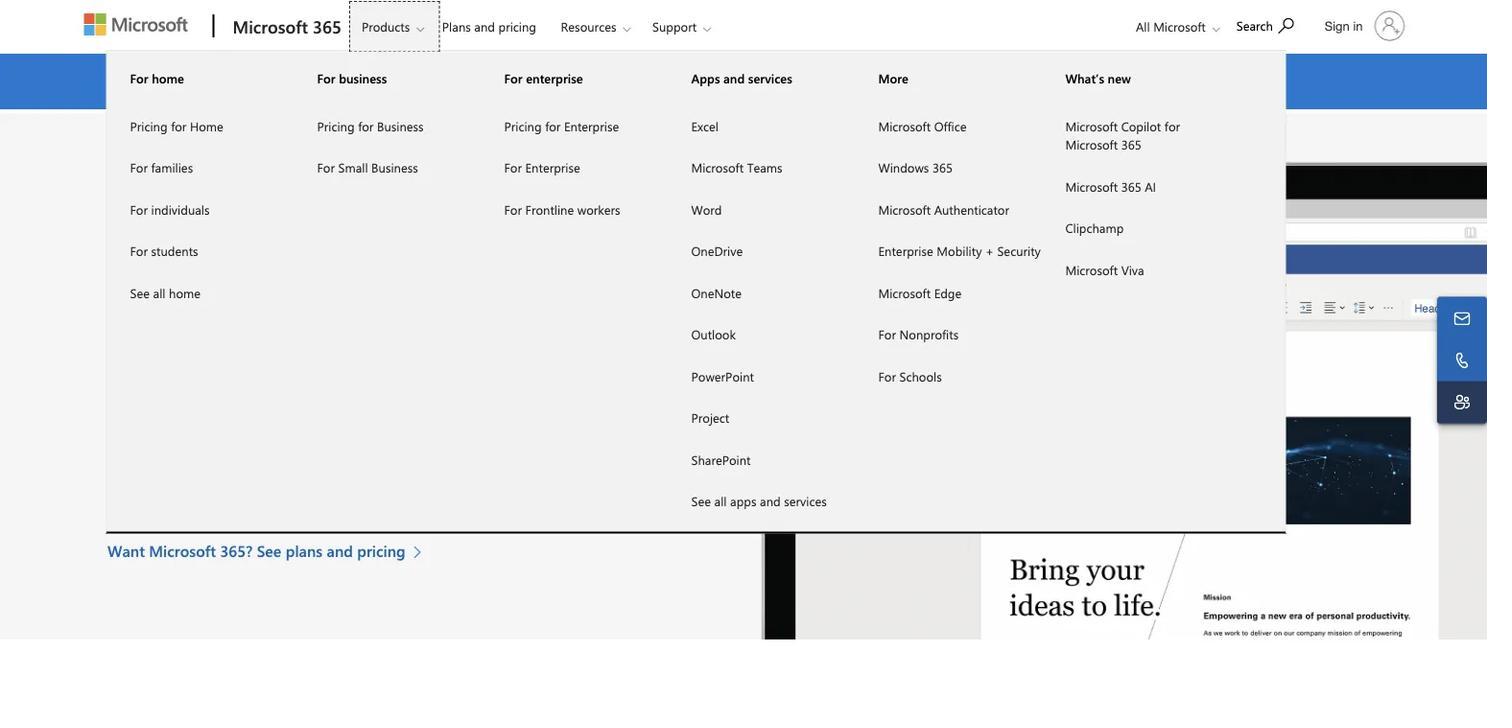 Task type: describe. For each thing, give the bounding box(es) containing it.
onedrive
[[691, 243, 743, 260]]

powerpoint inside apps and services element
[[691, 368, 754, 385]]

see all apps and services
[[691, 493, 827, 510]]

project link
[[668, 397, 855, 439]]

services inside the apps and services heading
[[748, 70, 792, 87]]

for enterprise link
[[481, 147, 668, 189]]

use word, excel, powerpoint and more for free on the web
[[107, 233, 657, 412]]

security
[[997, 243, 1041, 260]]

for for business
[[358, 118, 374, 134]]

for home
[[130, 70, 184, 87]]

students
[[151, 243, 198, 260]]

for for enterprise
[[545, 118, 561, 134]]

the
[[276, 348, 347, 412]]

free inside use word, excel, powerpoint and more for free on the web
[[107, 348, 193, 412]]

microsoft image
[[84, 13, 188, 36]]

more inside use word, excel, powerpoint and more for free on the web
[[467, 291, 581, 354]]

microsoft left edge
[[878, 284, 931, 301]]

clipchamp
[[1066, 220, 1124, 237]]

microsoft 365 ai
[[1066, 178, 1156, 195]]

resources
[[561, 18, 616, 35]]

support button
[[640, 1, 726, 52]]

windows 365 link
[[855, 147, 1043, 189]]

for for home
[[171, 118, 187, 134]]

for nonprofits
[[878, 326, 959, 343]]

on
[[206, 348, 263, 412]]

windows
[[878, 159, 929, 176]]

with
[[304, 71, 333, 92]]

business for for small business
[[371, 159, 418, 176]]

excel,
[[347, 233, 468, 297]]

pricing for pricing for home
[[130, 118, 168, 134]]

microsoft up windows
[[878, 118, 931, 134]]

sharepoint link
[[668, 439, 855, 481]]

cloud
[[790, 71, 827, 92]]

for nonprofits link
[[855, 314, 1043, 356]]

products button
[[349, 1, 440, 52]]

plans and pricing link
[[434, 1, 545, 47]]

for inside microsoft copilot for microsoft 365
[[1165, 118, 1180, 134]]

gb
[[700, 71, 720, 92]]

for for for nonprofits
[[878, 326, 896, 343]]

enterprise inside more element
[[878, 243, 933, 260]]

for for for small business
[[317, 159, 335, 176]]

for frontline workers
[[504, 201, 620, 218]]

mobility
[[937, 243, 982, 260]]

pricing for business
[[317, 118, 424, 134]]

microsoft 365 ai link
[[1043, 166, 1230, 207]]

microsoft viva link
[[1043, 249, 1230, 291]]

excel
[[691, 118, 719, 134]]

schools
[[900, 368, 942, 385]]

new
[[1108, 70, 1131, 87]]

for enterprise heading
[[481, 52, 668, 105]]

pricing for pricing for enterprise
[[504, 118, 542, 134]]

microsoft authenticator
[[878, 201, 1009, 218]]

for business heading
[[294, 52, 481, 105]]

microsoft up get
[[233, 15, 308, 38]]

edge
[[934, 284, 962, 301]]

more heading
[[855, 52, 1043, 105]]

what's new element
[[1043, 104, 1230, 291]]

0 vertical spatial enterprise
[[564, 118, 619, 134]]

microsoft edge link
[[855, 272, 1043, 314]]

use
[[107, 233, 187, 297]]

365?
[[220, 541, 253, 561]]

all for apps
[[714, 493, 727, 510]]

and inside use word, excel, powerpoint and more for free on the web
[[371, 291, 453, 354]]

plans
[[442, 18, 471, 35]]

microsoft office
[[878, 118, 967, 134]]

microsoft left 365?
[[149, 541, 216, 561]]

basic.
[[435, 71, 472, 92]]

see all home
[[130, 284, 201, 301]]

nonprofits
[[900, 326, 959, 343]]

microsoft viva
[[1066, 261, 1144, 278]]

business for pricing for business
[[377, 118, 424, 134]]

for for for enterprise
[[504, 159, 522, 176]]

excel link
[[668, 105, 855, 147]]

workers
[[577, 201, 620, 218]]

for students link
[[107, 230, 294, 272]]

in
[[1353, 18, 1363, 33]]

microsoft office link
[[855, 105, 1043, 147]]

for enterprise
[[504, 70, 583, 87]]

pricing for business link
[[294, 105, 481, 147]]

families
[[151, 159, 193, 176]]

2 vertical spatial see
[[257, 541, 281, 561]]

what's
[[1066, 70, 1104, 87]]

microsoft edge
[[878, 284, 962, 301]]

teams
[[747, 159, 783, 176]]

the
[[476, 71, 501, 92]]

for for for schools
[[878, 368, 896, 385]]

plans
[[286, 541, 323, 561]]

outlook
[[691, 326, 736, 343]]

for families link
[[107, 147, 294, 189]]

word link
[[668, 189, 855, 230]]

for for for business
[[317, 70, 335, 87]]

sign
[[1325, 18, 1350, 33]]

secure
[[742, 71, 785, 92]]

only
[[1014, 71, 1045, 92]]

for small business
[[317, 159, 418, 176]]

apps and services heading
[[668, 52, 855, 105]]

resources button
[[548, 1, 646, 52]]

for enterprise
[[504, 159, 580, 176]]

products
[[362, 18, 410, 35]]

microsoft down windows
[[878, 201, 931, 218]]

microsoft inside 'link'
[[1066, 178, 1118, 195]]

for schools link
[[855, 356, 1043, 397]]

0 horizontal spatial more
[[264, 71, 300, 92]]

apps and services element
[[668, 104, 855, 522]]

microsoft up microsoft 365 ai
[[1066, 136, 1118, 153]]

365 for windows 365
[[933, 159, 953, 176]]

enterprise
[[526, 70, 583, 87]]

for individuals link
[[107, 189, 294, 230]]

see all home link
[[107, 272, 294, 314]]

microsoft down $1.99/month.
[[1066, 118, 1118, 134]]

want microsoft 365? see plans and pricing link
[[107, 540, 431, 563]]

100
[[671, 71, 696, 92]]

microsoft 365
[[233, 15, 342, 38]]

365 for microsoft 365 ai
[[1121, 178, 1141, 195]]

365 for microsoft 365
[[313, 15, 342, 38]]

microsoft copilot for microsoft 365 link
[[1043, 105, 1230, 166]]

$1.99/month.
[[1049, 71, 1140, 92]]

microsoft teams link
[[668, 147, 855, 189]]



Task type: vqa. For each thing, say whether or not it's contained in the screenshot.
bottom more
yes



Task type: locate. For each thing, give the bounding box(es) containing it.
free left email.
[[939, 71, 965, 92]]

1 vertical spatial services
[[784, 493, 827, 510]]

for for for students
[[130, 243, 148, 260]]

for right copilot
[[1165, 118, 1180, 134]]

for home heading
[[107, 52, 294, 105]]

windows 365
[[878, 159, 953, 176]]

email.
[[970, 71, 1009, 92]]

3 pricing from the left
[[504, 118, 542, 134]]

0 vertical spatial pricing
[[498, 18, 536, 35]]

microsoft copilot for microsoft 365
[[1066, 118, 1180, 153]]

for left home at left
[[171, 118, 187, 134]]

1 vertical spatial enterprise
[[525, 159, 580, 176]]

for up for small business
[[358, 118, 374, 134]]

for for for frontline workers
[[504, 201, 522, 218]]

see right 365?
[[257, 541, 281, 561]]

web inside use word, excel, powerpoint and more for free on the web
[[360, 348, 450, 412]]

for left families
[[130, 159, 148, 176]]

for left outlook
[[594, 291, 657, 354]]

pricing for home
[[130, 118, 223, 134]]

pricing for enterprise link
[[481, 105, 668, 147]]

word,
[[201, 233, 334, 297]]

clipchamp link
[[1043, 207, 1230, 249]]

0 horizontal spatial web
[[360, 348, 450, 412]]

pricing up for enterprise
[[498, 18, 536, 35]]

powerpoint down outlook
[[691, 368, 754, 385]]

all down for students
[[153, 284, 165, 301]]

0 vertical spatial home
[[152, 70, 184, 87]]

apps left you
[[538, 71, 570, 92]]

business
[[377, 118, 424, 134], [371, 159, 418, 176]]

see inside for home element
[[130, 284, 150, 301]]

support
[[652, 18, 697, 35]]

microsoft 365 link
[[223, 1, 347, 53]]

for schools
[[878, 368, 942, 385]]

for left "schools" at the right bottom
[[878, 368, 896, 385]]

microsoft inside dropdown button
[[1154, 18, 1206, 35]]

microsoft up word
[[691, 159, 744, 176]]

and
[[474, 18, 495, 35], [724, 70, 745, 87], [887, 71, 912, 92], [371, 291, 453, 354], [760, 493, 781, 510], [327, 541, 353, 561]]

2 vertical spatial enterprise
[[878, 243, 933, 260]]

365 inside microsoft copilot for microsoft 365
[[1121, 136, 1141, 153]]

for for for home
[[130, 70, 148, 87]]

pricing
[[130, 118, 168, 134], [317, 118, 355, 134], [504, 118, 542, 134]]

microsoft
[[233, 15, 308, 38], [1154, 18, 1206, 35], [337, 71, 401, 92], [878, 118, 931, 134], [1066, 118, 1118, 134], [1066, 136, 1118, 153], [691, 159, 744, 176], [1066, 178, 1118, 195], [878, 201, 931, 218], [1066, 261, 1118, 278], [878, 284, 931, 301], [149, 541, 216, 561]]

1 horizontal spatial pricing
[[317, 118, 355, 134]]

for business
[[317, 70, 387, 87]]

1 vertical spatial more
[[467, 291, 581, 354]]

want
[[107, 541, 145, 561]]

1 horizontal spatial pricing
[[498, 18, 536, 35]]

0 horizontal spatial powerpoint
[[107, 291, 358, 354]]

1 vertical spatial see
[[691, 493, 711, 510]]

0 horizontal spatial pricing
[[357, 541, 406, 561]]

all
[[1136, 18, 1150, 35]]

pricing up small
[[317, 118, 355, 134]]

for up "for enterprise"
[[545, 118, 561, 134]]

pricing right plans
[[357, 541, 406, 561]]

free
[[939, 71, 965, 92], [107, 348, 193, 412]]

for left small
[[317, 159, 335, 176]]

enterprise
[[564, 118, 619, 134], [525, 159, 580, 176], [878, 243, 933, 260]]

pricing for pricing for business
[[317, 118, 355, 134]]

powerpoint down for students link
[[107, 291, 358, 354]]

0 horizontal spatial see
[[130, 284, 150, 301]]

for for for families
[[130, 159, 148, 176]]

business
[[339, 70, 387, 87]]

365 inside more element
[[933, 159, 953, 176]]

more
[[264, 71, 300, 92], [467, 291, 581, 354]]

ai
[[1145, 178, 1156, 195]]

see down for students
[[130, 284, 150, 301]]

for left frontline
[[504, 201, 522, 218]]

more
[[878, 70, 909, 87]]

for right the
[[504, 70, 523, 87]]

for enterprise element
[[481, 104, 668, 230]]

onedrive link
[[668, 230, 855, 272]]

what's new
[[1066, 70, 1131, 87]]

1 vertical spatial apps
[[730, 493, 757, 510]]

enterprise up frontline
[[525, 159, 580, 176]]

sign in
[[1325, 18, 1363, 33]]

home
[[152, 70, 184, 87], [169, 284, 201, 301]]

see for see all apps and services
[[691, 493, 711, 510]]

copilot
[[1121, 118, 1161, 134]]

of
[[724, 71, 738, 92]]

get more with microsoft 365 basic. the web apps you love, plus 100 gb of secure cloud storage and ad-free email. only $1.99/month.
[[236, 71, 1140, 92]]

2 horizontal spatial pricing
[[504, 118, 542, 134]]

powerpoint
[[107, 291, 358, 354], [691, 368, 754, 385]]

all down the sharepoint
[[714, 493, 727, 510]]

1 horizontal spatial more
[[467, 291, 581, 354]]

for for for individuals
[[130, 201, 148, 218]]

0 vertical spatial web
[[505, 71, 533, 92]]

2 horizontal spatial see
[[691, 493, 711, 510]]

plans and pricing
[[442, 18, 536, 35]]

more element
[[855, 104, 1043, 397]]

office
[[934, 118, 967, 134]]

all for home
[[153, 284, 165, 301]]

365 left basic.
[[406, 71, 431, 92]]

apps and services
[[691, 70, 792, 87]]

1 vertical spatial web
[[360, 348, 450, 412]]

for inside use word, excel, powerpoint and more for free on the web
[[594, 291, 657, 354]]

for
[[171, 118, 187, 134], [358, 118, 374, 134], [545, 118, 561, 134], [1165, 118, 1180, 134], [594, 291, 657, 354]]

pricing inside for home element
[[130, 118, 168, 134]]

for home element
[[107, 104, 294, 314]]

+
[[985, 243, 994, 260]]

see inside apps and services element
[[691, 493, 711, 510]]

microsoft up pricing for business
[[337, 71, 401, 92]]

0 horizontal spatial all
[[153, 284, 165, 301]]

365 up "with"
[[313, 15, 342, 38]]

0 horizontal spatial pricing
[[130, 118, 168, 134]]

pricing inside for enterprise element
[[504, 118, 542, 134]]

storage
[[831, 71, 882, 92]]

365 left ai
[[1121, 178, 1141, 195]]

for left the students
[[130, 243, 148, 260]]

0 vertical spatial free
[[939, 71, 965, 92]]

powerpoint inside use word, excel, powerpoint and more for free on the web
[[107, 291, 358, 354]]

home down the students
[[169, 284, 201, 301]]

a computer screen showing a resume being created in word on the web. image
[[744, 159, 1487, 640]]

apps down sharepoint link
[[730, 493, 757, 510]]

what's new heading
[[1043, 52, 1230, 105]]

see for see all home
[[130, 284, 150, 301]]

microsoft up the clipchamp
[[1066, 178, 1118, 195]]

0 vertical spatial see
[[130, 284, 150, 301]]

ad-
[[916, 71, 939, 92]]

1 vertical spatial powerpoint
[[691, 368, 754, 385]]

pricing up for families
[[130, 118, 168, 134]]

word
[[691, 201, 722, 218]]

enterprise mobility + security link
[[855, 230, 1043, 272]]

services right of
[[748, 70, 792, 87]]

for left 'nonprofits'
[[878, 326, 896, 343]]

sign in link
[[1313, 3, 1413, 49]]

viva
[[1121, 261, 1144, 278]]

for inside heading
[[130, 70, 148, 87]]

0 vertical spatial apps
[[538, 71, 570, 92]]

1 vertical spatial business
[[371, 159, 418, 176]]

love,
[[603, 71, 635, 92]]

apps
[[538, 71, 570, 92], [730, 493, 757, 510]]

1 pricing from the left
[[130, 118, 168, 134]]

home inside heading
[[152, 70, 184, 87]]

0 vertical spatial powerpoint
[[107, 291, 358, 354]]

microsoft inside apps and services element
[[691, 159, 744, 176]]

for for for enterprise
[[504, 70, 523, 87]]

all inside for home element
[[153, 284, 165, 301]]

for down "microsoft" image on the left of page
[[130, 70, 148, 87]]

authenticator
[[934, 201, 1009, 218]]

outlook link
[[668, 314, 855, 356]]

for small business link
[[294, 147, 481, 189]]

microsoft right all
[[1154, 18, 1206, 35]]

pricing up "for enterprise"
[[504, 118, 542, 134]]

enterprise down you
[[564, 118, 619, 134]]

for down pricing for enterprise
[[504, 159, 522, 176]]

for left business
[[317, 70, 335, 87]]

all microsoft button
[[1121, 1, 1226, 52]]

Search search field
[[1227, 3, 1313, 46]]

services down sharepoint link
[[784, 493, 827, 510]]

0 vertical spatial services
[[748, 70, 792, 87]]

onenote link
[[668, 272, 855, 314]]

and inside heading
[[724, 70, 745, 87]]

powerpoint link
[[668, 356, 855, 397]]

enterprise up microsoft edge
[[878, 243, 933, 260]]

1 horizontal spatial web
[[505, 71, 533, 92]]

get
[[236, 71, 260, 92]]

365 inside 'link'
[[1121, 178, 1141, 195]]

365 down copilot
[[1121, 136, 1141, 153]]

1 horizontal spatial free
[[939, 71, 965, 92]]

all inside apps and services element
[[714, 493, 727, 510]]

1 vertical spatial pricing
[[357, 541, 406, 561]]

1 vertical spatial home
[[169, 284, 201, 301]]

365
[[313, 15, 342, 38], [406, 71, 431, 92], [1121, 136, 1141, 153], [933, 159, 953, 176], [1121, 178, 1141, 195]]

0 vertical spatial business
[[377, 118, 424, 134]]

1 horizontal spatial powerpoint
[[691, 368, 754, 385]]

1 horizontal spatial all
[[714, 493, 727, 510]]

1 horizontal spatial see
[[257, 541, 281, 561]]

for business element
[[294, 104, 481, 189]]

2 pricing from the left
[[317, 118, 355, 134]]

0 vertical spatial all
[[153, 284, 165, 301]]

business right small
[[371, 159, 418, 176]]

home
[[190, 118, 223, 134]]

see
[[130, 284, 150, 301], [691, 493, 711, 510], [257, 541, 281, 561]]

microsoft authenticator link
[[855, 189, 1043, 230]]

frontline
[[525, 201, 574, 218]]

for left individuals
[[130, 201, 148, 218]]

plus
[[639, 71, 667, 92]]

microsoft left viva
[[1066, 261, 1118, 278]]

for students
[[130, 243, 198, 260]]

pricing for home link
[[107, 105, 294, 147]]

for families
[[130, 159, 193, 176]]

for frontline workers link
[[481, 189, 668, 230]]

for inside 'link'
[[504, 201, 522, 218]]

0 horizontal spatial apps
[[538, 71, 570, 92]]

see down the sharepoint
[[691, 493, 711, 510]]

business up for small business link
[[377, 118, 424, 134]]

sharepoint
[[691, 451, 751, 468]]

1 horizontal spatial apps
[[730, 493, 757, 510]]

home up pricing for home
[[152, 70, 184, 87]]

microsoft teams
[[691, 159, 783, 176]]

365 right windows
[[933, 159, 953, 176]]

services inside "see all apps and services" link
[[784, 493, 827, 510]]

0 vertical spatial more
[[264, 71, 300, 92]]

see all apps and services link
[[668, 481, 855, 522]]

1 vertical spatial all
[[714, 493, 727, 510]]

1 vertical spatial free
[[107, 348, 193, 412]]

free left on
[[107, 348, 193, 412]]

0 horizontal spatial free
[[107, 348, 193, 412]]

pricing inside for business element
[[317, 118, 355, 134]]



